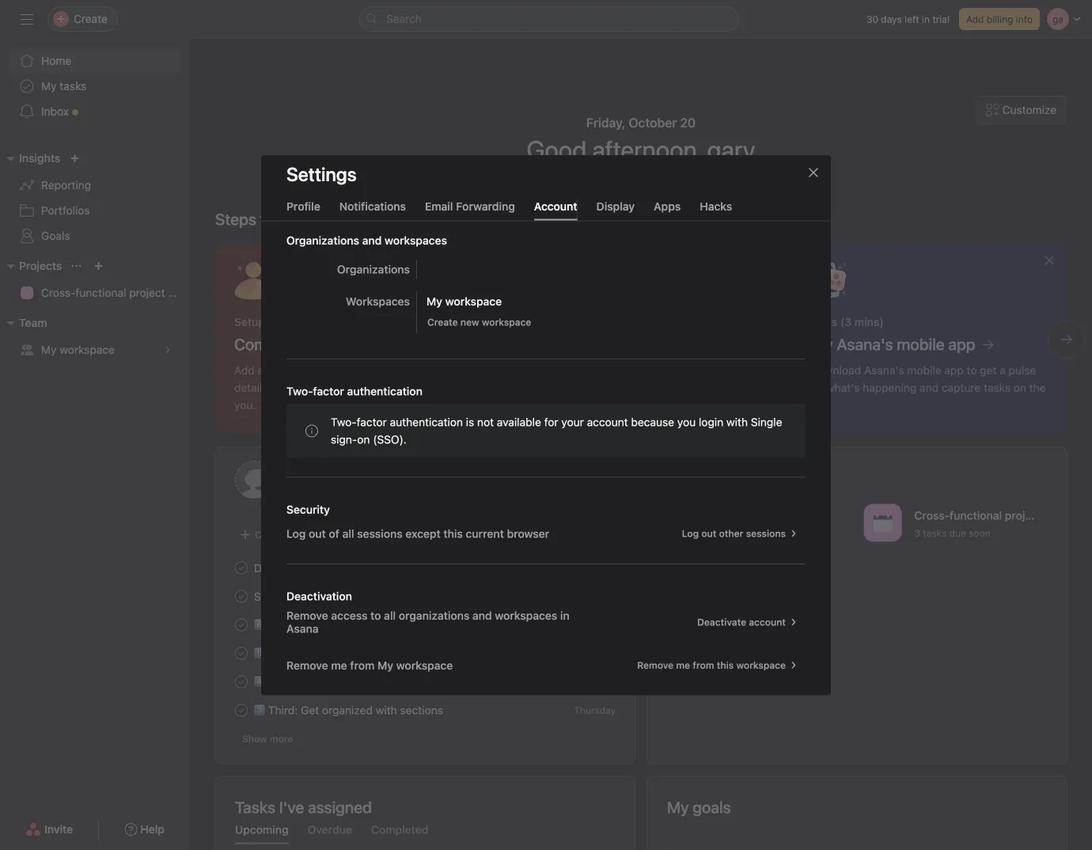 Task type: describe. For each thing, give the bounding box(es) containing it.
top
[[349, 675, 366, 688]]

team
[[19, 316, 47, 329]]

0 vertical spatial of
[[329, 527, 339, 540]]

log for log out of all sessions except this current browser
[[287, 527, 306, 540]]

browser
[[507, 527, 549, 540]]

completed checkbox for schedule
[[232, 587, 251, 606]]

get started
[[278, 210, 356, 228]]

customize button
[[976, 96, 1067, 124]]

0 vertical spatial upcoming
[[286, 494, 339, 507]]

in inside remove access to all organizations and workspaces in asana
[[560, 609, 570, 622]]

oct
[[585, 562, 601, 573]]

workspace up the "new"
[[445, 295, 502, 308]]

functional for cross-functional project plan
[[75, 286, 126, 299]]

settings
[[287, 163, 357, 185]]

your
[[561, 415, 584, 428]]

left
[[905, 13, 919, 25]]

my workspace inside my workspace link
[[41, 343, 115, 356]]

account button
[[534, 199, 577, 220]]

billing
[[987, 13, 1013, 25]]

1 horizontal spatial work
[[432, 675, 457, 688]]

overdue
[[308, 823, 352, 836]]

account inside button
[[749, 616, 786, 627]]

remove for remove access to all organizations and workspaces in asana
[[287, 609, 328, 622]]

3️⃣ third: get organized with sections
[[254, 703, 443, 716]]

portfolios link
[[9, 198, 180, 223]]

third:
[[268, 703, 298, 716]]

0 horizontal spatial with
[[376, 703, 397, 716]]

functional for cross-functional project plan 3 tasks due soon
[[950, 509, 1002, 522]]

completed checkbox for draft
[[232, 558, 251, 577]]

remove me from this workspace
[[637, 659, 786, 671]]

portfolios
[[41, 204, 90, 217]]

remove for remove me from my workspace
[[287, 659, 328, 672]]

my inside global element
[[41, 80, 57, 93]]

organized
[[322, 703, 373, 716]]

6️⃣ sixth: make work manageable
[[254, 618, 420, 631]]

create for create task
[[255, 529, 285, 540]]

all for sessions
[[342, 527, 354, 540]]

deactivate
[[697, 616, 746, 627]]

create task
[[255, 529, 307, 540]]

authentication for two-factor authentication is not available for your account because you login with single sign-on (sso).
[[390, 415, 463, 428]]

all for organizations
[[384, 609, 396, 622]]

create for create new workspace
[[427, 316, 458, 327]]

task
[[288, 529, 307, 540]]

24
[[604, 562, 616, 573]]

save
[[297, 646, 322, 659]]

two-factor authentication is not available for your account because you login with single sign-on (sso).
[[331, 415, 782, 446]]

up
[[706, 200, 719, 213]]

projects button
[[0, 256, 62, 275]]

0 horizontal spatial to
[[260, 210, 274, 228]]

completed checkbox for 3️⃣
[[232, 701, 251, 720]]

sixth:
[[268, 618, 297, 631]]

completed checkbox for 6️⃣
[[232, 615, 251, 634]]

email forwarding
[[425, 199, 515, 212]]

today
[[548, 562, 574, 573]]

email forwarding button
[[425, 199, 515, 220]]

tasks inside my tasks link
[[60, 80, 87, 93]]

make
[[300, 618, 327, 631]]

new
[[461, 316, 479, 327]]

0 vertical spatial this
[[444, 527, 463, 540]]

search list box
[[359, 6, 739, 32]]

sections
[[400, 703, 443, 716]]

notifications
[[339, 199, 406, 212]]

organizations and workspaces
[[287, 234, 447, 247]]

me for this
[[676, 659, 690, 671]]

with inside two-factor authentication is not available for your account because you login with single sign-on (sso).
[[727, 415, 748, 428]]

two- for two-factor authentication is not available for your account because you login with single sign-on (sso).
[[331, 415, 357, 428]]

by
[[350, 646, 363, 659]]

two- for two-factor authentication
[[287, 384, 313, 398]]

create new workspace button
[[420, 311, 539, 333]]

1 horizontal spatial project
[[283, 561, 319, 574]]

workspaces inside remove access to all organizations and workspaces in asana
[[495, 609, 557, 622]]

fifth:
[[268, 646, 294, 659]]

workspace inside remove me from this workspace button
[[736, 659, 786, 671]]

my up create new workspace
[[427, 295, 442, 308]]

project for cross-functional project plan
[[129, 286, 165, 299]]

4️⃣ fourth: stay on top of incoming work
[[254, 675, 457, 688]]

sign-
[[331, 433, 357, 446]]

calendar image
[[873, 513, 892, 532]]

security
[[287, 503, 330, 516]]

add
[[966, 13, 984, 25]]

kickoff
[[305, 590, 339, 603]]

log out other sessions button
[[675, 522, 806, 544]]

gary
[[707, 135, 756, 165]]

my tasks link
[[9, 74, 180, 99]]

close image
[[807, 166, 820, 179]]

create project link
[[667, 499, 858, 549]]

projects element
[[0, 252, 190, 309]]

workspace inside my workspace link
[[60, 343, 115, 356]]

goals link
[[9, 223, 180, 249]]

2 vertical spatial in
[[435, 646, 444, 659]]

inbox
[[41, 105, 69, 118]]

remove for remove me from this workspace
[[637, 659, 674, 671]]

insights
[[19, 152, 60, 165]]

asana inside remove access to all organizations and workspaces in asana
[[287, 622, 319, 635]]

hide sidebar image
[[21, 13, 33, 25]]

account inside two-factor authentication is not available for your account because you login with single sign-on (sso).
[[587, 415, 628, 428]]

1 horizontal spatial of
[[369, 675, 379, 688]]

5️⃣ fifth: save time by collaborating in asana
[[254, 646, 478, 659]]

deactivation
[[287, 589, 352, 603]]

schedule kickoff meeting
[[254, 590, 384, 603]]

2 horizontal spatial in
[[922, 13, 930, 25]]

steps
[[215, 210, 256, 228]]

profile button
[[287, 199, 320, 220]]

days
[[881, 13, 902, 25]]

to inside remove access to all organizations and workspaces in asana
[[370, 609, 381, 622]]

cross- for cross-functional project plan 3 tasks due soon
[[915, 509, 950, 522]]

1 vertical spatial asana
[[447, 646, 478, 659]]

tasks
[[235, 798, 275, 816]]

my up incoming
[[378, 659, 393, 672]]

on inside two-factor authentication is not available for your account because you login with single sign-on (sso).
[[357, 433, 370, 446]]

3️⃣
[[254, 703, 265, 716]]

completed image for schedule
[[232, 587, 251, 606]]

you
[[677, 415, 696, 428]]

due
[[949, 527, 966, 538]]

except
[[405, 527, 441, 540]]

schedule
[[254, 590, 302, 603]]

fourth:
[[268, 675, 305, 688]]

access
[[331, 609, 368, 622]]

authentication for two-factor authentication
[[347, 384, 423, 398]]

afternoon,
[[592, 135, 702, 165]]

beginner 4 more to level up
[[568, 199, 719, 214]]

project for cross-functional project plan 3 tasks due soon
[[1005, 509, 1042, 522]]

more inside beginner 4 more to level up
[[637, 200, 663, 213]]

search button
[[359, 6, 739, 32]]

(sso).
[[373, 433, 407, 446]]

0 vertical spatial upcoming button
[[286, 494, 339, 515]]

log for log out other sessions
[[682, 528, 699, 539]]



Task type: vqa. For each thing, say whether or not it's contained in the screenshot.
Add task image for More section actions image at the top
no



Task type: locate. For each thing, give the bounding box(es) containing it.
1 horizontal spatial my workspace
[[427, 295, 502, 308]]

cross- for cross-functional project plan
[[41, 286, 75, 299]]

1 completed image from the top
[[232, 558, 251, 577]]

functional up teams element
[[75, 286, 126, 299]]

completed image for 5️⃣
[[232, 644, 251, 663]]

organizations
[[399, 609, 470, 622]]

0 horizontal spatial on
[[333, 675, 346, 688]]

0 vertical spatial on
[[357, 433, 370, 446]]

0 vertical spatial organizations
[[287, 234, 359, 247]]

1 vertical spatial upcoming button
[[235, 823, 289, 844]]

1 horizontal spatial all
[[384, 609, 396, 622]]

1 vertical spatial cross-
[[915, 509, 950, 522]]

plan
[[168, 286, 190, 299], [1045, 509, 1067, 522]]

remove inside remove access to all organizations and workspaces in asana
[[287, 609, 328, 622]]

out for other
[[701, 528, 717, 539]]

display button
[[596, 199, 635, 220]]

workspace right the "new"
[[482, 316, 531, 327]]

completed image for 4️⃣
[[232, 672, 251, 691]]

upcoming button
[[286, 494, 339, 515], [235, 823, 289, 844]]

upcoming button down the "my tasks"
[[286, 494, 339, 515]]

0 horizontal spatial more
[[270, 733, 293, 744]]

workspace up incoming
[[396, 659, 453, 672]]

0 horizontal spatial in
[[435, 646, 444, 659]]

1 horizontal spatial asana
[[447, 646, 478, 659]]

1 vertical spatial functional
[[950, 509, 1002, 522]]

2 completed image from the top
[[232, 587, 251, 606]]

1 vertical spatial create
[[255, 529, 285, 540]]

1 horizontal spatial from
[[693, 659, 714, 671]]

my workspace
[[427, 295, 502, 308], [41, 343, 115, 356]]

0 vertical spatial create
[[427, 316, 458, 327]]

my inside teams element
[[41, 343, 57, 356]]

0 horizontal spatial workspaces
[[385, 234, 447, 247]]

2 horizontal spatial to
[[666, 200, 676, 213]]

factor up (sso).
[[357, 415, 387, 428]]

invite button
[[15, 815, 83, 844]]

0 horizontal spatial account
[[587, 415, 628, 428]]

in
[[922, 13, 930, 25], [560, 609, 570, 622], [435, 646, 444, 659]]

tasks i've assigned
[[235, 798, 372, 816]]

my tasks
[[286, 469, 349, 487]]

1 vertical spatial all
[[384, 609, 396, 622]]

two-
[[287, 384, 313, 398], [331, 415, 357, 428]]

more right the show
[[270, 733, 293, 744]]

0 vertical spatial authentication
[[347, 384, 423, 398]]

1 horizontal spatial to
[[370, 609, 381, 622]]

because
[[631, 415, 674, 428]]

completed image for 6️⃣
[[232, 615, 251, 634]]

all
[[342, 527, 354, 540], [384, 609, 396, 622]]

1 completed checkbox from the top
[[232, 558, 251, 577]]

projects down you
[[667, 467, 726, 486]]

0 horizontal spatial tasks
[[60, 80, 87, 93]]

log inside button
[[682, 528, 699, 539]]

me inside remove me from this workspace button
[[676, 659, 690, 671]]

1 horizontal spatial projects
[[667, 467, 726, 486]]

my up inbox
[[41, 80, 57, 93]]

0 horizontal spatial this
[[444, 527, 463, 540]]

create left "task"
[[255, 529, 285, 540]]

completed checkbox left draft
[[232, 558, 251, 577]]

completed button
[[371, 823, 429, 844]]

0 vertical spatial with
[[727, 415, 748, 428]]

scroll card carousel right image
[[1061, 333, 1073, 346]]

0 horizontal spatial out
[[309, 527, 326, 540]]

0 vertical spatial account
[[587, 415, 628, 428]]

1 horizontal spatial log
[[682, 528, 699, 539]]

0 vertical spatial asana
[[287, 622, 319, 635]]

this right the except
[[444, 527, 463, 540]]

1 horizontal spatial out
[[701, 528, 717, 539]]

1 horizontal spatial more
[[637, 200, 663, 213]]

completed image left schedule in the left bottom of the page
[[232, 587, 251, 606]]

workspace inside the create new workspace button
[[482, 316, 531, 327]]

0 horizontal spatial functional
[[75, 286, 126, 299]]

20
[[680, 115, 696, 130]]

completed image left 6️⃣
[[232, 615, 251, 634]]

completed image left 5️⃣
[[232, 644, 251, 663]]

cross- inside 'link'
[[41, 286, 75, 299]]

upcoming down "tasks"
[[235, 823, 289, 836]]

tasks inside the cross-functional project plan 3 tasks due soon
[[923, 527, 947, 538]]

1 vertical spatial projects
[[667, 467, 726, 486]]

0 vertical spatial completed checkbox
[[232, 587, 251, 606]]

functional inside cross-functional project plan 'link'
[[75, 286, 126, 299]]

1 vertical spatial upcoming
[[235, 823, 289, 836]]

4 completed checkbox from the top
[[232, 701, 251, 720]]

remove access to all organizations and workspaces in asana
[[287, 609, 570, 635]]

1 horizontal spatial plan
[[1045, 509, 1067, 522]]

account right your
[[587, 415, 628, 428]]

invite
[[44, 823, 73, 836]]

1 vertical spatial more
[[270, 733, 293, 744]]

more right 4
[[637, 200, 663, 213]]

in down remove access to all organizations and workspaces in asana
[[435, 646, 444, 659]]

plan inside cross-functional project plan 'link'
[[168, 286, 190, 299]]

1 vertical spatial this
[[717, 659, 734, 671]]

1 vertical spatial two-
[[331, 415, 357, 428]]

completed image for draft
[[232, 558, 251, 577]]

from for this
[[693, 659, 714, 671]]

functional up soon
[[950, 509, 1002, 522]]

from up top
[[350, 659, 375, 672]]

0 vertical spatial cross-
[[41, 286, 75, 299]]

collaborating
[[366, 646, 432, 659]]

1 horizontal spatial functional
[[950, 509, 1002, 522]]

1 completed checkbox from the top
[[232, 587, 251, 606]]

overdue button
[[308, 823, 352, 844]]

email
[[425, 199, 453, 212]]

2 completed image from the top
[[232, 701, 251, 720]]

friday,
[[586, 115, 626, 130]]

cross- down projects dropdown button on the left of the page
[[41, 286, 75, 299]]

out left other
[[701, 528, 717, 539]]

add profile photo image
[[235, 461, 273, 499]]

with right login on the right of page
[[727, 415, 748, 428]]

tasks
[[60, 80, 87, 93], [923, 527, 947, 538]]

0 vertical spatial tasks
[[60, 80, 87, 93]]

workspace down cross-functional project plan 'link'
[[60, 343, 115, 356]]

1 vertical spatial account
[[749, 616, 786, 627]]

3 completed image from the top
[[232, 644, 251, 663]]

hacks button
[[700, 199, 732, 220]]

plan inside the cross-functional project plan 3 tasks due soon
[[1045, 509, 1067, 522]]

account
[[587, 415, 628, 428], [749, 616, 786, 627]]

to inside beginner 4 more to level up
[[666, 200, 676, 213]]

0 horizontal spatial from
[[350, 659, 375, 672]]

from for my
[[350, 659, 375, 672]]

0 horizontal spatial and
[[362, 234, 382, 247]]

0 vertical spatial and
[[362, 234, 382, 247]]

upcoming down the "my tasks"
[[286, 494, 339, 507]]

my tasks
[[41, 80, 87, 93]]

1 horizontal spatial tasks
[[923, 527, 947, 538]]

me down deactivate account button
[[676, 659, 690, 671]]

incoming
[[382, 675, 429, 688]]

functional inside the cross-functional project plan 3 tasks due soon
[[950, 509, 1002, 522]]

show more
[[242, 733, 293, 744]]

work right 'make'
[[330, 618, 355, 631]]

0 horizontal spatial sessions
[[357, 527, 403, 540]]

1 horizontal spatial create
[[427, 316, 458, 327]]

1 vertical spatial on
[[333, 675, 346, 688]]

1 horizontal spatial two-
[[331, 415, 357, 428]]

out
[[309, 527, 326, 540], [701, 528, 717, 539]]

0 vertical spatial functional
[[75, 286, 126, 299]]

thursday button
[[574, 705, 616, 716]]

single
[[751, 415, 782, 428]]

to left level
[[666, 200, 676, 213]]

my workspace down team
[[41, 343, 115, 356]]

two-factor authentication
[[287, 384, 423, 398]]

to right steps
[[260, 210, 274, 228]]

factor up sign-
[[313, 384, 344, 398]]

i've assigned
[[279, 798, 372, 816]]

work
[[330, 618, 355, 631], [432, 675, 457, 688]]

upcoming
[[286, 494, 339, 507], [235, 823, 289, 836]]

create left the "new"
[[427, 316, 458, 327]]

1 vertical spatial factor
[[357, 415, 387, 428]]

in down today
[[560, 609, 570, 622]]

completed image left draft
[[232, 558, 251, 577]]

organizations down organizations and workspaces
[[337, 263, 410, 276]]

insights element
[[0, 144, 190, 252]]

completed checkbox for 4️⃣
[[232, 672, 251, 691]]

1 vertical spatial with
[[376, 703, 397, 716]]

completed image
[[232, 558, 251, 577], [232, 587, 251, 606], [232, 644, 251, 663], [232, 672, 251, 691]]

0 horizontal spatial me
[[331, 659, 347, 672]]

Completed checkbox
[[232, 558, 251, 577], [232, 615, 251, 634], [232, 672, 251, 691], [232, 701, 251, 720]]

4
[[627, 200, 634, 213]]

sessions left the except
[[357, 527, 403, 540]]

in right left
[[922, 13, 930, 25]]

1 vertical spatial authentication
[[390, 415, 463, 428]]

1 horizontal spatial and
[[473, 609, 492, 622]]

customize
[[1003, 103, 1057, 116]]

asana up save on the bottom left of page
[[287, 622, 319, 635]]

completed checkbox left the 4️⃣
[[232, 672, 251, 691]]

0 horizontal spatial project
[[129, 286, 165, 299]]

draft
[[254, 561, 280, 574]]

sessions inside button
[[746, 528, 786, 539]]

1 horizontal spatial on
[[357, 433, 370, 446]]

create inside button
[[427, 316, 458, 327]]

0 vertical spatial all
[[342, 527, 354, 540]]

organizations for organizations
[[337, 263, 410, 276]]

remove inside button
[[637, 659, 674, 671]]

to down meeting
[[370, 609, 381, 622]]

2 completed checkbox from the top
[[232, 615, 251, 634]]

my down team
[[41, 343, 57, 356]]

authentication inside two-factor authentication is not available for your account because you login with single sign-on (sso).
[[390, 415, 463, 428]]

out for of
[[309, 527, 326, 540]]

organizations
[[287, 234, 359, 247], [337, 263, 410, 276]]

0 vertical spatial more
[[637, 200, 663, 213]]

3 completed checkbox from the top
[[232, 672, 251, 691]]

with
[[727, 415, 748, 428], [376, 703, 397, 716]]

0 horizontal spatial projects
[[19, 259, 62, 272]]

create task button
[[235, 524, 311, 546]]

0 vertical spatial project
[[129, 286, 165, 299]]

1 horizontal spatial in
[[560, 609, 570, 622]]

organizations for organizations and workspaces
[[287, 234, 359, 247]]

my workspace link
[[9, 337, 180, 362]]

show more button
[[235, 728, 300, 750]]

project inside 'link'
[[129, 286, 165, 299]]

and inside remove access to all organizations and workspaces in asana
[[473, 609, 492, 622]]

1 vertical spatial my workspace
[[41, 343, 115, 356]]

projects down goals
[[19, 259, 62, 272]]

teams element
[[0, 309, 190, 366]]

create
[[427, 316, 458, 327], [255, 529, 285, 540]]

0 horizontal spatial asana
[[287, 622, 319, 635]]

projects inside dropdown button
[[19, 259, 62, 272]]

0 vertical spatial in
[[922, 13, 930, 25]]

of right top
[[369, 675, 379, 688]]

completed checkbox left 6️⃣
[[232, 615, 251, 634]]

log down security
[[287, 527, 306, 540]]

forwarding
[[456, 199, 515, 212]]

me for my
[[331, 659, 347, 672]]

0 horizontal spatial log
[[287, 527, 306, 540]]

0 horizontal spatial all
[[342, 527, 354, 540]]

2 completed checkbox from the top
[[232, 644, 251, 663]]

2 vertical spatial project
[[283, 561, 319, 574]]

me
[[331, 659, 347, 672], [676, 659, 690, 671]]

0 horizontal spatial work
[[330, 618, 355, 631]]

home link
[[9, 48, 180, 74]]

with down incoming
[[376, 703, 397, 716]]

create inside button
[[255, 529, 285, 540]]

steps to get started
[[215, 210, 356, 228]]

0 vertical spatial projects
[[19, 259, 62, 272]]

0 horizontal spatial of
[[329, 527, 339, 540]]

factor for two-factor authentication
[[313, 384, 344, 398]]

notifications button
[[339, 199, 406, 220]]

my goals
[[667, 798, 731, 816]]

1 horizontal spatial factor
[[357, 415, 387, 428]]

from down deactivate
[[693, 659, 714, 671]]

of up brief
[[329, 527, 339, 540]]

all up collaborating at the bottom of page
[[384, 609, 396, 622]]

me left by
[[331, 659, 347, 672]]

0 horizontal spatial two-
[[287, 384, 313, 398]]

functional
[[75, 286, 126, 299], [950, 509, 1002, 522]]

display
[[596, 199, 635, 212]]

log out other sessions
[[682, 528, 786, 539]]

completed checkbox left schedule in the left bottom of the page
[[232, 587, 251, 606]]

4️⃣
[[254, 675, 265, 688]]

plan for cross-functional project plan
[[168, 286, 190, 299]]

out inside button
[[701, 528, 717, 539]]

thursday
[[574, 705, 616, 716]]

cross-functional project plan 3 tasks due soon
[[915, 509, 1067, 538]]

1 vertical spatial completed checkbox
[[232, 644, 251, 663]]

1 horizontal spatial with
[[727, 415, 748, 428]]

workspace down deactivate account button
[[736, 659, 786, 671]]

factor inside two-factor authentication is not available for your account because you login with single sign-on (sso).
[[357, 415, 387, 428]]

1 vertical spatial and
[[473, 609, 492, 622]]

5️⃣
[[254, 646, 265, 659]]

sessions right other
[[746, 528, 786, 539]]

2 horizontal spatial project
[[1005, 509, 1042, 522]]

completed image left 3️⃣
[[232, 701, 251, 720]]

and right organizations
[[473, 609, 492, 622]]

on left top
[[333, 675, 346, 688]]

create new workspace
[[427, 316, 531, 327]]

1 vertical spatial plan
[[1045, 509, 1067, 522]]

tasks down home
[[60, 80, 87, 93]]

account right deactivate
[[749, 616, 786, 627]]

1 vertical spatial work
[[432, 675, 457, 688]]

4 completed image from the top
[[232, 672, 251, 691]]

october
[[629, 115, 677, 130]]

this inside button
[[717, 659, 734, 671]]

upcoming button down "tasks"
[[235, 823, 289, 844]]

this down deactivate
[[717, 659, 734, 671]]

this
[[444, 527, 463, 540], [717, 659, 734, 671]]

workspaces down today
[[495, 609, 557, 622]]

inbox link
[[9, 99, 180, 124]]

reporting
[[41, 178, 91, 192]]

my workspace up the "new"
[[427, 295, 502, 308]]

completed checkbox left 3️⃣
[[232, 701, 251, 720]]

0 vertical spatial workspaces
[[385, 234, 447, 247]]

completed checkbox for 5️⃣
[[232, 644, 251, 663]]

0 vertical spatial work
[[330, 618, 355, 631]]

plan for cross-functional project plan 3 tasks due soon
[[1045, 509, 1067, 522]]

completed image left the 4️⃣
[[232, 672, 251, 691]]

other
[[719, 528, 744, 539]]

1 vertical spatial workspaces
[[495, 609, 557, 622]]

6️⃣
[[254, 618, 265, 631]]

cross-functional project plan link
[[9, 280, 190, 306]]

out right "task"
[[309, 527, 326, 540]]

show
[[242, 733, 267, 744]]

cross- up 3
[[915, 509, 950, 522]]

completed checkbox left 5️⃣
[[232, 644, 251, 663]]

account
[[534, 199, 577, 212]]

on left (sso).
[[357, 433, 370, 446]]

completed image for 3️⃣
[[232, 701, 251, 720]]

1 horizontal spatial sessions
[[746, 528, 786, 539]]

asana
[[287, 622, 319, 635], [447, 646, 478, 659]]

apps
[[654, 199, 681, 212]]

0 vertical spatial plan
[[168, 286, 190, 299]]

–
[[577, 562, 583, 573]]

cross-functional project plan
[[41, 286, 190, 299]]

project inside the cross-functional project plan 3 tasks due soon
[[1005, 509, 1042, 522]]

1 vertical spatial in
[[560, 609, 570, 622]]

0 vertical spatial completed image
[[232, 615, 251, 634]]

more inside button
[[270, 733, 293, 744]]

0 horizontal spatial factor
[[313, 384, 344, 398]]

1 completed image from the top
[[232, 615, 251, 634]]

workspaces down email
[[385, 234, 447, 247]]

from inside button
[[693, 659, 714, 671]]

and down notifications button
[[362, 234, 382, 247]]

cross- inside the cross-functional project plan 3 tasks due soon
[[915, 509, 950, 522]]

0 vertical spatial two-
[[287, 384, 313, 398]]

asana down remove access to all organizations and workspaces in asana
[[447, 646, 478, 659]]

log left other
[[682, 528, 699, 539]]

all up brief
[[342, 527, 354, 540]]

factor for two-factor authentication is not available for your account because you login with single sign-on (sso).
[[357, 415, 387, 428]]

1 vertical spatial project
[[1005, 509, 1042, 522]]

all inside remove access to all organizations and workspaces in asana
[[384, 609, 396, 622]]

profile
[[287, 199, 320, 212]]

today – oct 24
[[548, 562, 616, 573]]

brief
[[322, 561, 345, 574]]

completed image
[[232, 615, 251, 634], [232, 701, 251, 720]]

global element
[[0, 39, 190, 134]]

Completed checkbox
[[232, 587, 251, 606], [232, 644, 251, 663]]

0 horizontal spatial create
[[255, 529, 285, 540]]

info
[[1016, 13, 1033, 25]]

my
[[41, 80, 57, 93], [427, 295, 442, 308], [41, 343, 57, 356], [378, 659, 393, 672]]

1 horizontal spatial workspaces
[[495, 609, 557, 622]]

for
[[544, 415, 558, 428]]

work up sections
[[432, 675, 457, 688]]

workspace
[[445, 295, 502, 308], [482, 316, 531, 327], [60, 343, 115, 356], [396, 659, 453, 672], [736, 659, 786, 671]]

tasks right 3
[[923, 527, 947, 538]]

organizations down 'get started' at the top
[[287, 234, 359, 247]]

two- inside two-factor authentication is not available for your account because you login with single sign-on (sso).
[[331, 415, 357, 428]]

beginner
[[568, 199, 621, 214]]

draft project brief
[[254, 561, 345, 574]]

1 vertical spatial completed image
[[232, 701, 251, 720]]



